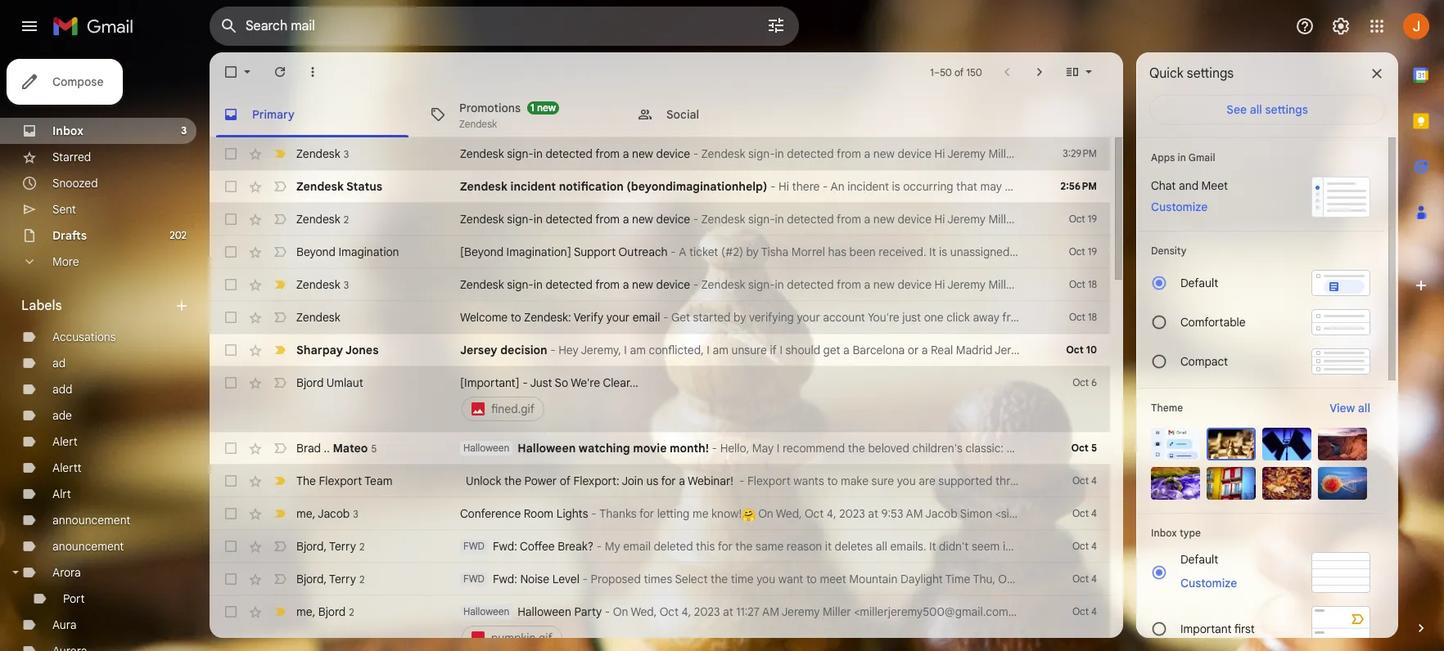 Task type: describe. For each thing, give the bounding box(es) containing it.
2 default from the top
[[1181, 553, 1218, 567]]

oct 18 for zendesk sign-in detected from a new device -
[[1069, 278, 1097, 291]]

- right break?
[[597, 540, 602, 554]]

- right email at the left top
[[663, 310, 668, 325]]

1 for 1 new
[[531, 101, 534, 113]]

settings image
[[1331, 16, 1351, 36]]

alertt
[[52, 461, 82, 476]]

unlock the power of flexport: join us for a webinar! -
[[460, 474, 748, 489]]

all for view
[[1358, 401, 1371, 416]]

in for oct 19
[[534, 212, 543, 227]]

fwd: for fwd: coffee break?
[[493, 540, 517, 554]]

arora link
[[52, 566, 81, 580]]

- up the (beyondimaginationhelp)
[[693, 147, 699, 161]]

1 horizontal spatial of
[[955, 66, 964, 78]]

a right the or
[[922, 343, 928, 358]]

3 row from the top
[[210, 203, 1110, 236]]

1 sign- from the top
[[507, 147, 534, 161]]

- right outreach
[[671, 245, 676, 260]]

social tab
[[624, 92, 830, 138]]

hey
[[559, 343, 579, 358]]

chat
[[1151, 178, 1176, 193]]

display density element
[[1151, 245, 1371, 257]]

webinar!
[[688, 474, 733, 489]]

5 4 from the top
[[1091, 606, 1097, 618]]

anouncement
[[52, 540, 124, 554]]

a down zendesk incident notification (beyondimaginationhelp) -
[[623, 212, 629, 227]]

zendesk sign-in detected from a new device - for 18
[[460, 278, 701, 292]]

apps in gmail
[[1151, 151, 1215, 164]]

letting
[[657, 507, 690, 522]]

bjord , terry 2 for fwd: noise level
[[296, 572, 365, 587]]

status
[[346, 179, 382, 194]]

[important]
[[460, 376, 520, 391]]

sign- for 19
[[507, 212, 534, 227]]

would
[[1090, 343, 1121, 358]]

promotions
[[459, 100, 521, 115]]

accusations link
[[52, 330, 116, 345]]

zendesk 3 for 3:29 pm
[[296, 146, 349, 161]]

compose button
[[7, 59, 123, 105]]

halloween inside halloween halloween party -
[[463, 606, 509, 618]]

you
[[1124, 343, 1143, 358]]

row containing brad
[[210, 432, 1110, 465]]

fwd: for fwd: noise level
[[493, 572, 517, 587]]

the
[[504, 474, 522, 489]]

brad
[[296, 441, 321, 456]]

team
[[364, 474, 393, 489]]

if
[[770, 343, 777, 358]]

one
[[1068, 343, 1087, 358]]

row containing zendesk status
[[210, 170, 1110, 203]]

ade
[[52, 409, 72, 423]]

- up the conflicted,
[[693, 278, 699, 292]]

the flexport team
[[296, 474, 393, 489]]

conference room lights
[[460, 507, 588, 522]]

beyond
[[296, 245, 336, 260]]

customize button for default
[[1171, 574, 1247, 594]]

more
[[52, 255, 79, 269]]

social
[[666, 107, 699, 122]]

6
[[1091, 377, 1097, 389]]

ad
[[52, 356, 66, 371]]

primary tab
[[210, 92, 415, 138]]

row containing bjord umlaut
[[210, 367, 1110, 432]]

zendesk 3 for oct 18
[[296, 277, 349, 292]]

new for oct 19
[[632, 212, 653, 227]]

1 am from the left
[[630, 343, 646, 358]]

customize inside button
[[1181, 576, 1237, 591]]

sign- for 18
[[507, 278, 534, 292]]

13 row from the top
[[210, 563, 1110, 596]]

5 row from the top
[[210, 269, 1110, 301]]

compose
[[52, 75, 104, 89]]

fwd for fwd: noise level
[[463, 573, 485, 585]]

18 for zendesk sign-in detected from a new device -
[[1088, 278, 1097, 291]]

email
[[633, 310, 660, 325]]

your
[[607, 310, 630, 325]]

oct 4 for -
[[1073, 475, 1097, 487]]

to
[[511, 310, 521, 325]]

unsure
[[732, 343, 767, 358]]

from for 19
[[595, 212, 620, 227]]

detected for 19
[[546, 212, 593, 227]]

view all
[[1330, 401, 1371, 416]]

welcome
[[460, 310, 508, 325]]

4 for fwd: coffee break?
[[1091, 540, 1097, 553]]

comfortable
[[1181, 315, 1246, 330]]

chat and meet customize
[[1151, 178, 1228, 215]]

verify
[[574, 310, 604, 325]]

settings inside button
[[1265, 102, 1308, 117]]

alert link
[[52, 435, 77, 449]]

get
[[823, 343, 840, 358]]

3:29 pm
[[1063, 147, 1097, 160]]

..
[[324, 441, 330, 456]]

Search mail text field
[[246, 18, 720, 34]]

1 vertical spatial of
[[560, 474, 571, 489]]

row containing sharpay jones
[[210, 334, 1244, 367]]

lights
[[556, 507, 588, 522]]

device for 19
[[656, 212, 690, 227]]

coffee
[[520, 540, 555, 554]]

outreach
[[619, 245, 668, 260]]

terry for fwd: coffee break?
[[329, 539, 356, 554]]

aura
[[52, 618, 77, 633]]

3 i from the left
[[780, 343, 783, 358]]

device for 18
[[656, 278, 690, 292]]

zendesk incident notification (beyondimaginationhelp) -
[[460, 179, 779, 194]]

zendesk inside promotions, one new message, "tab"
[[459, 117, 497, 130]]

1 horizontal spatial tab list
[[1398, 52, 1444, 593]]

4 for fwd: noise level
[[1091, 573, 1097, 585]]

new inside "tab"
[[537, 101, 556, 113]]

oct 10
[[1066, 344, 1097, 356]]

party
[[574, 605, 602, 620]]

watching
[[579, 441, 630, 456]]

2:56 pm
[[1060, 180, 1097, 192]]

quick settings element
[[1149, 65, 1234, 95]]

inbox for inbox
[[52, 124, 83, 138]]

50
[[940, 66, 952, 78]]

customize inside chat and meet customize
[[1151, 200, 1208, 215]]

inbox link
[[52, 124, 83, 138]]

1 from from the top
[[595, 147, 620, 161]]

[important] - just so we're clear...
[[460, 376, 638, 391]]

umlaut
[[326, 376, 363, 391]]

madrid
[[956, 343, 993, 358]]

inbox for inbox type
[[1151, 527, 1177, 540]]

- left hey
[[550, 343, 556, 358]]

drafts link
[[52, 228, 87, 243]]

main menu image
[[20, 16, 39, 36]]

1 50 of 150
[[930, 66, 982, 78]]

1 new
[[531, 101, 556, 113]]

anouncement link
[[52, 540, 124, 554]]

fwd fwd: coffee break? -
[[463, 540, 605, 554]]

power
[[524, 474, 557, 489]]

apps
[[1151, 151, 1175, 164]]

labels heading
[[21, 298, 174, 314]]

3 inside me , jacob 3
[[353, 508, 358, 520]]

settings inside "element"
[[1187, 65, 1234, 82]]

14 row from the top
[[210, 596, 1110, 652]]

meet
[[1202, 178, 1228, 193]]

[beyond imagination] support outreach -
[[460, 245, 679, 260]]

jersey decision - hey jeremy, i am conflicted, i am unsure if i should get a barcelona or a real madrid jersey, which one would you get? best, sharpay
[[460, 343, 1244, 358]]

flexport:
[[573, 474, 620, 489]]

- right party
[[605, 605, 610, 620]]

movie
[[633, 441, 667, 456]]

sharpay jones
[[296, 343, 379, 358]]

12 row from the top
[[210, 531, 1110, 563]]

snoozed
[[52, 176, 98, 191]]

5 inside brad .. mateo 5
[[371, 443, 377, 455]]

search mail image
[[215, 11, 244, 41]]

labels
[[21, 298, 62, 314]]

and
[[1179, 178, 1199, 193]]

- right the (beyondimaginationhelp)
[[770, 179, 776, 194]]

in right the "apps"
[[1178, 151, 1186, 164]]

snoozed link
[[52, 176, 98, 191]]



Task type: locate. For each thing, give the bounding box(es) containing it.
in up the imagination]
[[534, 212, 543, 227]]

terry up me , bjord 2 on the bottom left of page
[[329, 572, 356, 587]]

zendesk 3 down beyond
[[296, 277, 349, 292]]

1 horizontal spatial 1
[[930, 66, 934, 78]]

1 vertical spatial 1
[[531, 101, 534, 113]]

fwd inside the fwd fwd: noise level -
[[463, 573, 485, 585]]

a up zendesk incident notification (beyondimaginationhelp) -
[[623, 147, 629, 161]]

best,
[[1172, 343, 1198, 358]]

i right jeremy,
[[624, 343, 627, 358]]

1 vertical spatial device
[[656, 212, 690, 227]]

1 zendesk sign-in detected from a new device - from the top
[[460, 147, 701, 161]]

decision
[[500, 343, 547, 358]]

fwd
[[463, 540, 485, 553], [463, 573, 485, 585]]

0 vertical spatial 19
[[1088, 213, 1097, 225]]

get?
[[1146, 343, 1169, 358]]

we're
[[571, 376, 600, 391]]

0 vertical spatial from
[[595, 147, 620, 161]]

1 oct 18 from the top
[[1069, 278, 1097, 291]]

2 i from the left
[[707, 343, 710, 358]]

am
[[630, 343, 646, 358], [713, 343, 729, 358]]

1 fwd: from the top
[[493, 540, 517, 554]]

0 vertical spatial customize
[[1151, 200, 1208, 215]]

4 row from the top
[[210, 236, 1110, 269]]

fwd inside fwd fwd: coffee break? -
[[463, 540, 485, 553]]

from down zendesk incident notification (beyondimaginationhelp) -
[[595, 212, 620, 227]]

join
[[622, 474, 643, 489]]

new
[[537, 101, 556, 113], [632, 147, 653, 161], [632, 212, 653, 227], [632, 278, 653, 292]]

bjord , terry 2 for fwd: coffee break?
[[296, 539, 365, 554]]

- left just at bottom
[[523, 376, 528, 391]]

1 vertical spatial customize
[[1181, 576, 1237, 591]]

from up your
[[595, 278, 620, 292]]

5 right mateo
[[371, 443, 377, 455]]

jersey
[[460, 343, 498, 358]]

new down outreach
[[632, 278, 653, 292]]

2 bjord , terry 2 from the top
[[296, 572, 365, 587]]

- right "lights"
[[591, 507, 597, 522]]

refresh image
[[272, 64, 288, 80]]

sign-
[[507, 147, 534, 161], [507, 212, 534, 227], [507, 278, 534, 292]]

customize button up the important
[[1171, 574, 1247, 594]]

0 vertical spatial settings
[[1187, 65, 1234, 82]]

in up incident at the left top of page
[[534, 147, 543, 161]]

0 vertical spatial terry
[[329, 539, 356, 554]]

or
[[908, 343, 919, 358]]

support image
[[1295, 16, 1315, 36]]

2 vertical spatial zendesk sign-in detected from a new device -
[[460, 278, 701, 292]]

2 vertical spatial sign-
[[507, 278, 534, 292]]

0 vertical spatial for
[[661, 474, 676, 489]]

oct 19 for zendesk sign-in detected from a new device -
[[1069, 213, 1097, 225]]

3 4 from the top
[[1091, 540, 1097, 553]]

1 vertical spatial zendesk sign-in detected from a new device -
[[460, 212, 701, 227]]

me , bjord 2
[[296, 605, 354, 619]]

barcelona
[[853, 343, 905, 358]]

2 vertical spatial device
[[656, 278, 690, 292]]

0 vertical spatial bjord , terry 2
[[296, 539, 365, 554]]

2 row from the top
[[210, 170, 1110, 203]]

a
[[623, 147, 629, 161], [623, 212, 629, 227], [623, 278, 629, 292], [843, 343, 850, 358], [922, 343, 928, 358], [679, 474, 685, 489]]

2 4 from the top
[[1091, 508, 1097, 520]]

0 vertical spatial customize button
[[1141, 197, 1218, 217]]

1 vertical spatial inbox
[[1151, 527, 1177, 540]]

from up zendesk incident notification (beyondimaginationhelp) -
[[595, 147, 620, 161]]

ad link
[[52, 356, 66, 371]]

(beyondimaginationhelp)
[[627, 179, 768, 194]]

4 4 from the top
[[1091, 573, 1097, 585]]

None checkbox
[[223, 64, 239, 80], [223, 211, 239, 228], [223, 342, 239, 359], [223, 375, 239, 391], [223, 440, 239, 457], [223, 473, 239, 490], [223, 506, 239, 522], [223, 571, 239, 588], [223, 604, 239, 621], [223, 64, 239, 80], [223, 211, 239, 228], [223, 342, 239, 359], [223, 375, 239, 391], [223, 440, 239, 457], [223, 473, 239, 490], [223, 506, 239, 522], [223, 571, 239, 588], [223, 604, 239, 621]]

1 right promotions
[[531, 101, 534, 113]]

1 vertical spatial fwd
[[463, 573, 485, 585]]

new for 3:29 pm
[[632, 147, 653, 161]]

0 vertical spatial all
[[1250, 102, 1262, 117]]

0 vertical spatial device
[[656, 147, 690, 161]]

zendesk
[[459, 117, 497, 130], [296, 146, 340, 161], [460, 147, 504, 161], [296, 179, 344, 194], [460, 179, 508, 194], [296, 212, 340, 226], [460, 212, 504, 227], [296, 277, 340, 292], [460, 278, 504, 292], [296, 310, 340, 325]]

theme
[[1151, 402, 1183, 414]]

inbox inside labels navigation
[[52, 124, 83, 138]]

us
[[646, 474, 658, 489]]

2 oct 19 from the top
[[1069, 246, 1097, 258]]

1 vertical spatial terry
[[329, 572, 356, 587]]

device up the (beyondimaginationhelp)
[[656, 147, 690, 161]]

- right month!
[[712, 441, 717, 456]]

device up email at the left top
[[656, 278, 690, 292]]

starred link
[[52, 150, 91, 165]]

- right the level
[[582, 572, 588, 587]]

zendesk sign-in detected from a new device - up the verify
[[460, 278, 701, 292]]

0 vertical spatial default
[[1181, 276, 1218, 291]]

0 vertical spatial sign-
[[507, 147, 534, 161]]

oct 4 for fwd: coffee break?
[[1073, 540, 1097, 553]]

0 vertical spatial fwd:
[[493, 540, 517, 554]]

a right get
[[843, 343, 850, 358]]

8 row from the top
[[210, 367, 1110, 432]]

0 vertical spatial detected
[[546, 147, 593, 161]]

2 horizontal spatial i
[[780, 343, 783, 358]]

am left the unsure
[[713, 343, 729, 358]]

oct 6
[[1073, 377, 1097, 389]]

terry
[[329, 539, 356, 554], [329, 572, 356, 587]]

main content containing promotions
[[210, 52, 1244, 652]]

3 oct 4 from the top
[[1073, 540, 1097, 553]]

jeremy,
[[581, 343, 621, 358]]

quick settings
[[1149, 65, 1234, 82]]

me for jacob
[[296, 506, 312, 521]]

0 horizontal spatial of
[[560, 474, 571, 489]]

1 vertical spatial settings
[[1265, 102, 1308, 117]]

[beyond
[[460, 245, 504, 260]]

arora
[[52, 566, 81, 580]]

should
[[786, 343, 820, 358]]

3 zendesk sign-in detected from a new device - from the top
[[460, 278, 701, 292]]

for left letting at left bottom
[[639, 507, 654, 522]]

6 row from the top
[[210, 301, 1110, 334]]

important first
[[1181, 622, 1255, 637]]

toggle split pane mode image
[[1064, 64, 1081, 80]]

0 horizontal spatial am
[[630, 343, 646, 358]]

sign- up to
[[507, 278, 534, 292]]

all
[[1250, 102, 1262, 117], [1358, 401, 1371, 416]]

settings right see
[[1265, 102, 1308, 117]]

all inside button
[[1358, 401, 1371, 416]]

support
[[574, 245, 616, 260]]

new up outreach
[[632, 212, 653, 227]]

None checkbox
[[223, 146, 239, 162], [223, 178, 239, 195], [223, 244, 239, 260], [223, 277, 239, 293], [223, 309, 239, 326], [223, 539, 239, 555], [223, 146, 239, 162], [223, 178, 239, 195], [223, 244, 239, 260], [223, 277, 239, 293], [223, 309, 239, 326], [223, 539, 239, 555]]

4 for -
[[1091, 475, 1097, 487]]

all inside button
[[1250, 102, 1262, 117]]

1 terry from the top
[[329, 539, 356, 554]]

3 from from the top
[[595, 278, 620, 292]]

notification
[[559, 179, 624, 194]]

10 row from the top
[[210, 465, 1110, 498]]

default
[[1181, 276, 1218, 291], [1181, 553, 1218, 567]]

0 vertical spatial 18
[[1088, 278, 1097, 291]]

2 from from the top
[[595, 212, 620, 227]]

1 zendesk 3 from the top
[[296, 146, 349, 161]]

bjord , terry 2 up me , bjord 2 on the bottom left of page
[[296, 572, 365, 587]]

2 vertical spatial detected
[[546, 278, 593, 292]]

1 vertical spatial 18
[[1088, 311, 1097, 323]]

a up your
[[623, 278, 629, 292]]

add
[[52, 382, 72, 397]]

conflicted,
[[649, 343, 704, 358]]

1 sharpay from the left
[[296, 343, 343, 358]]

🤗 image
[[742, 508, 756, 522]]

unlock
[[466, 474, 501, 489]]

cell containing halloween party
[[460, 604, 1028, 652]]

for right us
[[661, 474, 676, 489]]

0 vertical spatial oct 18
[[1069, 278, 1097, 291]]

in down the imagination]
[[534, 278, 543, 292]]

1
[[930, 66, 934, 78], [531, 101, 534, 113]]

- right webinar!
[[739, 474, 745, 489]]

0 horizontal spatial inbox
[[52, 124, 83, 138]]

imagination]
[[506, 245, 571, 260]]

me for bjord
[[296, 605, 312, 619]]

- thanks for letting me know!
[[588, 507, 742, 522]]

2 terry from the top
[[329, 572, 356, 587]]

1 row from the top
[[210, 138, 1110, 170]]

halloween up the unlock
[[463, 442, 509, 454]]

halloween halloween party -
[[463, 605, 613, 620]]

level
[[552, 572, 580, 587]]

4
[[1091, 475, 1097, 487], [1091, 508, 1097, 520], [1091, 540, 1097, 553], [1091, 573, 1097, 585], [1091, 606, 1097, 618]]

default up the comfortable
[[1181, 276, 1218, 291]]

detected up [beyond imagination] support outreach -
[[546, 212, 593, 227]]

gmail image
[[52, 10, 142, 43]]

room
[[524, 507, 554, 522]]

0 vertical spatial of
[[955, 66, 964, 78]]

device
[[656, 147, 690, 161], [656, 212, 690, 227], [656, 278, 690, 292]]

3 inside labels navigation
[[181, 124, 187, 137]]

1 vertical spatial oct 18
[[1069, 311, 1097, 323]]

11 row from the top
[[210, 498, 1110, 531]]

1 horizontal spatial 5
[[1091, 442, 1097, 454]]

18 for welcome to zendesk: verify your email -
[[1088, 311, 1097, 323]]

0 horizontal spatial settings
[[1187, 65, 1234, 82]]

all right the view on the right bottom
[[1358, 401, 1371, 416]]

detected for 18
[[546, 278, 593, 292]]

all for see
[[1250, 102, 1262, 117]]

jones
[[345, 343, 379, 358]]

-
[[693, 147, 699, 161], [770, 179, 776, 194], [693, 212, 699, 227], [671, 245, 676, 260], [693, 278, 699, 292], [663, 310, 668, 325], [550, 343, 556, 358], [523, 376, 528, 391], [712, 441, 717, 456], [739, 474, 745, 489], [591, 507, 597, 522], [597, 540, 602, 554], [582, 572, 588, 587], [605, 605, 610, 620]]

0 vertical spatial zendesk sign-in detected from a new device -
[[460, 147, 701, 161]]

1 vertical spatial oct 19
[[1069, 246, 1097, 258]]

1 vertical spatial sign-
[[507, 212, 534, 227]]

- down the (beyondimaginationhelp)
[[693, 212, 699, 227]]

customize button down and
[[1141, 197, 1218, 217]]

first
[[1234, 622, 1255, 637]]

terry for fwd: noise level
[[329, 572, 356, 587]]

0 horizontal spatial sharpay
[[296, 343, 343, 358]]

5 down 6
[[1091, 442, 1097, 454]]

halloween inside halloween halloween watching movie month! -
[[463, 442, 509, 454]]

2 zendesk sign-in detected from a new device - from the top
[[460, 212, 701, 227]]

0 horizontal spatial i
[[624, 343, 627, 358]]

oct 19
[[1069, 213, 1097, 225], [1069, 246, 1097, 258]]

0 vertical spatial zendesk 3
[[296, 146, 349, 161]]

i right the conflicted,
[[707, 343, 710, 358]]

new up zendesk incident notification (beyondimaginationhelp) -
[[632, 147, 653, 161]]

main content
[[210, 52, 1244, 652]]

sharpay down the comfortable
[[1201, 343, 1244, 358]]

oct 4 for fwd: noise level
[[1073, 573, 1097, 585]]

halloween up the pumpkin.gif
[[463, 606, 509, 618]]

jacob
[[318, 506, 350, 521]]

2 inside me , bjord 2
[[349, 606, 354, 619]]

1 horizontal spatial all
[[1358, 401, 1371, 416]]

1 horizontal spatial am
[[713, 343, 729, 358]]

in
[[534, 147, 543, 161], [1178, 151, 1186, 164], [534, 212, 543, 227], [534, 278, 543, 292]]

bjord
[[296, 376, 324, 391], [296, 539, 324, 554], [296, 572, 324, 587], [318, 605, 346, 619]]

1 vertical spatial customize button
[[1171, 574, 1247, 594]]

labels navigation
[[0, 52, 210, 652]]

cell for oct 6
[[460, 375, 1028, 424]]

new right promotions
[[537, 101, 556, 113]]

tab list containing promotions
[[210, 92, 1123, 138]]

1 vertical spatial zendesk 3
[[296, 277, 349, 292]]

cell for oct 4
[[460, 604, 1028, 652]]

halloween down noise
[[518, 605, 571, 620]]

halloween
[[518, 441, 576, 456], [463, 442, 509, 454], [518, 605, 571, 620], [463, 606, 509, 618]]

zendesk:
[[524, 310, 571, 325]]

halloween up power on the bottom of the page
[[518, 441, 576, 456]]

2 5 from the left
[[371, 443, 377, 455]]

inbox type element
[[1151, 527, 1371, 540]]

2 detected from the top
[[546, 212, 593, 227]]

fwd down conference
[[463, 540, 485, 553]]

inbox left type
[[1151, 527, 1177, 540]]

just
[[530, 376, 552, 391]]

customize up the important
[[1181, 576, 1237, 591]]

am down email at the left top
[[630, 343, 646, 358]]

all right see
[[1250, 102, 1262, 117]]

fwd left noise
[[463, 573, 485, 585]]

1 vertical spatial from
[[595, 212, 620, 227]]

sent link
[[52, 202, 76, 217]]

1 vertical spatial default
[[1181, 553, 1218, 567]]

customize down and
[[1151, 200, 1208, 215]]

break?
[[558, 540, 594, 554]]

5 oct 4 from the top
[[1073, 606, 1097, 618]]

oct 4
[[1073, 475, 1097, 487], [1073, 508, 1097, 520], [1073, 540, 1097, 553], [1073, 573, 1097, 585], [1073, 606, 1097, 618]]

1 horizontal spatial for
[[661, 474, 676, 489]]

7 row from the top
[[210, 334, 1244, 367]]

1 inside promotions, one new message, "tab"
[[531, 101, 534, 113]]

1 18 from the top
[[1088, 278, 1097, 291]]

more image
[[305, 64, 321, 80]]

1 vertical spatial all
[[1358, 401, 1371, 416]]

2 18 from the top
[[1088, 311, 1097, 323]]

2 device from the top
[[656, 212, 690, 227]]

alert
[[52, 435, 77, 449]]

thanks
[[599, 507, 637, 522]]

zendesk sign-in detected from a new device - down notification
[[460, 212, 701, 227]]

2 cell from the top
[[460, 604, 1028, 652]]

cell
[[460, 375, 1028, 424], [460, 604, 1028, 652]]

zendesk sign-in detected from a new device -
[[460, 147, 701, 161], [460, 212, 701, 227], [460, 278, 701, 292]]

real
[[931, 343, 953, 358]]

0 horizontal spatial 5
[[371, 443, 377, 455]]

new for oct 18
[[632, 278, 653, 292]]

9 row from the top
[[210, 432, 1110, 465]]

from for 18
[[595, 278, 620, 292]]

1 cell from the top
[[460, 375, 1028, 424]]

2 fwd from the top
[[463, 573, 485, 585]]

1 detected from the top
[[546, 147, 593, 161]]

1 default from the top
[[1181, 276, 1218, 291]]

bjord , terry 2 down me , jacob 3
[[296, 539, 365, 554]]

quick
[[1149, 65, 1184, 82]]

which
[[1034, 343, 1065, 358]]

oct
[[1069, 213, 1085, 225], [1069, 246, 1085, 258], [1069, 278, 1086, 291], [1069, 311, 1086, 323], [1066, 344, 1084, 356], [1073, 377, 1089, 389], [1071, 442, 1089, 454], [1073, 475, 1089, 487], [1073, 508, 1089, 520], [1073, 540, 1089, 553], [1073, 573, 1089, 585], [1073, 606, 1089, 618]]

sign- down incident at the left top of page
[[507, 212, 534, 227]]

cell containing [important] - just so we're clear...
[[460, 375, 1028, 424]]

4 oct 4 from the top
[[1073, 573, 1097, 585]]

1 5 from the left
[[1091, 442, 1097, 454]]

advanced search options image
[[760, 9, 793, 42]]

1 vertical spatial bjord , terry 2
[[296, 572, 365, 587]]

0 horizontal spatial tab list
[[210, 92, 1123, 138]]

19 for zendesk sign-in detected from a new device -
[[1088, 213, 1097, 225]]

zendesk 2
[[296, 212, 349, 226]]

1 fwd from the top
[[463, 540, 485, 553]]

fwd for fwd: coffee break?
[[463, 540, 485, 553]]

1 for 1 50 of 150
[[930, 66, 934, 78]]

see all settings button
[[1149, 95, 1385, 124]]

0 horizontal spatial for
[[639, 507, 654, 522]]

None search field
[[210, 7, 799, 46]]

starred
[[52, 150, 91, 165]]

2
[[344, 213, 349, 226], [359, 541, 365, 553], [359, 574, 365, 586], [349, 606, 354, 619]]

0 vertical spatial oct 19
[[1069, 213, 1097, 225]]

0 vertical spatial 1
[[930, 66, 934, 78]]

1 oct 19 from the top
[[1069, 213, 1097, 225]]

row
[[210, 138, 1110, 170], [210, 170, 1110, 203], [210, 203, 1110, 236], [210, 236, 1110, 269], [210, 269, 1110, 301], [210, 301, 1110, 334], [210, 334, 1244, 367], [210, 367, 1110, 432], [210, 432, 1110, 465], [210, 465, 1110, 498], [210, 498, 1110, 531], [210, 531, 1110, 563], [210, 563, 1110, 596], [210, 596, 1110, 652]]

row containing beyond imagination
[[210, 236, 1110, 269]]

drafts
[[52, 228, 87, 243]]

0 vertical spatial cell
[[460, 375, 1028, 424]]

2 oct 18 from the top
[[1069, 311, 1097, 323]]

2 zendesk 3 from the top
[[296, 277, 349, 292]]

oct 18 for welcome to zendesk: verify your email -
[[1069, 311, 1097, 323]]

2 inside 'zendesk 2'
[[344, 213, 349, 226]]

tab list
[[1398, 52, 1444, 593], [210, 92, 1123, 138]]

terry down jacob
[[329, 539, 356, 554]]

theme element
[[1151, 400, 1183, 417]]

zendesk 3 up zendesk status
[[296, 146, 349, 161]]

more button
[[0, 249, 196, 275]]

me , jacob 3
[[296, 506, 358, 521]]

fwd: left coffee
[[493, 540, 517, 554]]

3 device from the top
[[656, 278, 690, 292]]

a left webinar!
[[679, 474, 685, 489]]

jersey,
[[995, 343, 1031, 358]]

of right power on the bottom of the page
[[560, 474, 571, 489]]

oct 19 for [beyond imagination] support outreach -
[[1069, 246, 1097, 258]]

row containing the flexport team
[[210, 465, 1110, 498]]

older image
[[1032, 64, 1048, 80]]

detected up notification
[[546, 147, 593, 161]]

detected down [beyond imagination] support outreach -
[[546, 278, 593, 292]]

beyond imagination
[[296, 245, 399, 260]]

2 vertical spatial from
[[595, 278, 620, 292]]

customize
[[1151, 200, 1208, 215], [1181, 576, 1237, 591]]

in for 3:29 pm
[[534, 147, 543, 161]]

1 device from the top
[[656, 147, 690, 161]]

1 19 from the top
[[1088, 213, 1097, 225]]

fwd: left noise
[[493, 572, 517, 587]]

19 for [beyond imagination] support outreach -
[[1088, 246, 1097, 258]]

1 vertical spatial detected
[[546, 212, 593, 227]]

3 detected from the top
[[546, 278, 593, 292]]

1 horizontal spatial i
[[707, 343, 710, 358]]

sign- up incident at the left top of page
[[507, 147, 534, 161]]

default down type
[[1181, 553, 1218, 567]]

0 vertical spatial fwd
[[463, 540, 485, 553]]

1 vertical spatial fwd:
[[493, 572, 517, 587]]

0 horizontal spatial all
[[1250, 102, 1262, 117]]

1 horizontal spatial sharpay
[[1201, 343, 1244, 358]]

in for oct 18
[[534, 278, 543, 292]]

1 oct 4 from the top
[[1073, 475, 1097, 487]]

0 horizontal spatial 1
[[531, 101, 534, 113]]

1 4 from the top
[[1091, 475, 1097, 487]]

2 sign- from the top
[[507, 212, 534, 227]]

device down the (beyondimaginationhelp)
[[656, 212, 690, 227]]

2 am from the left
[[713, 343, 729, 358]]

inbox up starred link
[[52, 124, 83, 138]]

2 19 from the top
[[1088, 246, 1097, 258]]

zendesk status
[[296, 179, 382, 194]]

2 sharpay from the left
[[1201, 343, 1244, 358]]

1 left 50
[[930, 66, 934, 78]]

zendesk sign-in detected from a new device - up notification
[[460, 147, 701, 161]]

1 bjord , terry 2 from the top
[[296, 539, 365, 554]]

0 vertical spatial inbox
[[52, 124, 83, 138]]

customize button for chat and meet
[[1141, 197, 1218, 217]]

1 horizontal spatial settings
[[1265, 102, 1308, 117]]

5
[[1091, 442, 1097, 454], [371, 443, 377, 455]]

sharpay up bjord umlaut
[[296, 343, 343, 358]]

i right if
[[780, 343, 783, 358]]

zendesk 3
[[296, 146, 349, 161], [296, 277, 349, 292]]

type
[[1180, 527, 1201, 540]]

1 vertical spatial 19
[[1088, 246, 1097, 258]]

of right 50
[[955, 66, 964, 78]]

1 vertical spatial for
[[639, 507, 654, 522]]

1 i from the left
[[624, 343, 627, 358]]

settings right quick
[[1187, 65, 1234, 82]]

1 horizontal spatial inbox
[[1151, 527, 1177, 540]]

2 oct 4 from the top
[[1073, 508, 1097, 520]]

3 sign- from the top
[[507, 278, 534, 292]]

zendesk sign-in detected from a new device - for 19
[[460, 212, 701, 227]]

know!
[[712, 507, 742, 522]]

1 vertical spatial cell
[[460, 604, 1028, 652]]

2 fwd: from the top
[[493, 572, 517, 587]]

promotions, one new message, tab
[[417, 92, 623, 138]]



Task type: vqa. For each thing, say whether or not it's contained in the screenshot.
Oct 19
yes



